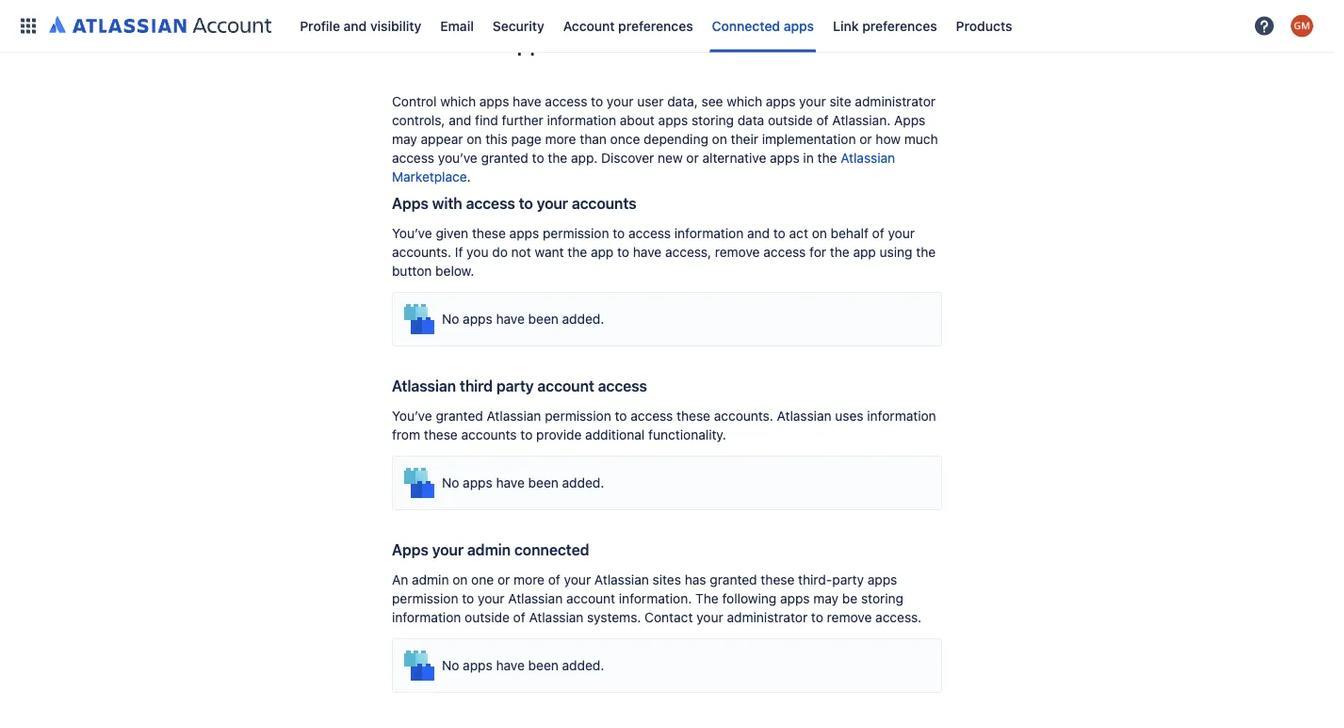 Task type: describe. For each thing, give the bounding box(es) containing it.
user
[[637, 94, 664, 109]]

link preferences link
[[828, 11, 943, 41]]

visibility
[[370, 18, 422, 33]]

or inside an admin on one or more of your atlassian sites has granted these third-party apps permission to your atlassian account information. the following apps may be storing information outside of atlassian systems. contact your administrator to remove access.
[[498, 573, 510, 588]]

1 horizontal spatial or
[[687, 150, 699, 166]]

these inside 'you've given these apps permission to access information and to act on behalf of your accounts. if you do not want the app to have access, remove access for the app using the button below.'
[[472, 226, 506, 241]]

granted inside you've granted atlassian permission to access these accounts. atlassian uses information from these accounts to provide additional functionality.
[[436, 409, 483, 424]]

no for third
[[442, 476, 459, 491]]

no apps have been added. for your
[[442, 312, 605, 327]]

atlassian marketplace
[[392, 150, 896, 185]]

do
[[492, 245, 508, 260]]

about
[[620, 113, 655, 128]]

no apps have been added. for access
[[442, 476, 605, 491]]

given
[[436, 226, 469, 241]]

site
[[830, 94, 852, 109]]

2 app from the left
[[853, 245, 876, 260]]

control which apps have access to your user data, see which apps your site administrator controls, and find further information about apps storing data outside of atlassian. apps may appear on this page more than once depending on their implementation or how much access you've granted to the app. discover new or alternative apps in the
[[392, 94, 938, 166]]

connected inside the manage profile menu element
[[712, 18, 781, 33]]

once
[[610, 131, 640, 147]]

of inside control which apps have access to your user data, see which apps your site administrator controls, and find further information about apps storing data outside of atlassian. apps may appear on this page more than once depending on their implementation or how much access you've granted to the app. discover new or alternative apps in the
[[817, 113, 829, 128]]

to down page
[[532, 150, 544, 166]]

functionality.
[[649, 427, 727, 443]]

have for account
[[496, 476, 525, 491]]

you've given these apps permission to access information and to act on behalf of your accounts. if you do not want the app to have access, remove access for the app using the button below.
[[392, 226, 936, 279]]

email link
[[435, 11, 480, 41]]

1 app from the left
[[591, 245, 614, 260]]

atlassian third party account access
[[392, 377, 647, 395]]

1 which from the left
[[440, 94, 476, 109]]

you
[[467, 245, 489, 260]]

administrator inside an admin on one or more of your atlassian sites has granted these third-party apps permission to your atlassian account information. the following apps may be storing information outside of atlassian systems. contact your administrator to remove access.
[[727, 610, 808, 626]]

in
[[803, 150, 814, 166]]

access down act
[[764, 245, 806, 260]]

to up the not
[[519, 195, 533, 213]]

atlassian up systems.
[[595, 573, 649, 588]]

3 been from the top
[[528, 658, 559, 674]]

more inside an admin on one or more of your atlassian sites has granted these third-party apps permission to your atlassian account information. the following apps may be storing information outside of atlassian systems. contact your administrator to remove access.
[[514, 573, 545, 588]]

connected apps link
[[707, 11, 820, 41]]

want
[[535, 245, 564, 260]]

of inside 'you've given these apps permission to access information and to act on behalf of your accounts. if you do not want the app to have access, remove access for the app using the button below.'
[[873, 226, 885, 241]]

you've for atlassian
[[392, 409, 432, 424]]

0 horizontal spatial connected
[[392, 30, 501, 57]]

2 which from the left
[[727, 94, 763, 109]]

you've
[[438, 150, 478, 166]]

the down behalf
[[830, 245, 850, 260]]

and inside the manage profile menu element
[[344, 18, 367, 33]]

on inside 'you've given these apps permission to access information and to act on behalf of your accounts. if you do not want the app to have access, remove access for the app using the button below.'
[[812, 226, 827, 241]]

information.
[[619, 591, 692, 607]]

an admin on one or more of your atlassian sites has granted these third-party apps permission to your atlassian account information. the following apps may be storing information outside of atlassian systems. contact your administrator to remove access.
[[392, 573, 922, 626]]

if
[[455, 245, 463, 260]]

have inside control which apps have access to your user data, see which apps your site administrator controls, and find further information about apps storing data outside of atlassian. apps may appear on this page more than once depending on their implementation or how much access you've granted to the app. discover new or alternative apps in the
[[513, 94, 542, 109]]

been for your
[[528, 312, 559, 327]]

accounts inside you've granted atlassian permission to access these accounts. atlassian uses information from these accounts to provide additional functionality.
[[461, 427, 517, 443]]

act
[[789, 226, 809, 241]]

access.
[[876, 610, 922, 626]]

security
[[493, 18, 545, 33]]

permission inside an admin on one or more of your atlassian sites has granted these third-party apps permission to your atlassian account information. the following apps may be storing information outside of atlassian systems. contact your administrator to remove access.
[[392, 591, 459, 607]]

apps up implementation
[[766, 94, 796, 109]]

atlassian down atlassian third party account access
[[487, 409, 541, 424]]

the
[[696, 591, 719, 607]]

with
[[432, 195, 463, 213]]

discover
[[601, 150, 654, 166]]

products link
[[951, 11, 1018, 41]]

apps up access.
[[868, 573, 898, 588]]

how
[[876, 131, 901, 147]]

additional
[[585, 427, 645, 443]]

link preferences
[[833, 18, 938, 33]]

profile
[[300, 18, 340, 33]]

not
[[511, 245, 531, 260]]

added. for your
[[562, 312, 605, 327]]

the left app.
[[548, 150, 568, 166]]

security link
[[487, 11, 550, 41]]

your inside 'you've given these apps permission to access information and to act on behalf of your accounts. if you do not want the app to have access, remove access for the app using the button below.'
[[888, 226, 915, 241]]

using
[[880, 245, 913, 260]]

systems.
[[587, 610, 641, 626]]

connected
[[515, 541, 589, 559]]

to left 'provide' at the bottom left of the page
[[521, 427, 533, 443]]

apps down 'one'
[[463, 658, 493, 674]]

granted inside control which apps have access to your user data, see which apps your site administrator controls, and find further information about apps storing data outside of atlassian. apps may appear on this page more than once depending on their implementation or how much access you've granted to the app. discover new or alternative apps in the
[[481, 150, 529, 166]]

data,
[[668, 94, 698, 109]]

see
[[702, 94, 723, 109]]

the right 'want'
[[568, 245, 587, 260]]

data
[[738, 113, 765, 128]]

to up the than
[[591, 94, 603, 109]]

on inside an admin on one or more of your atlassian sites has granted these third-party apps permission to your atlassian account information. the following apps may be storing information outside of atlassian systems. contact your administrator to remove access.
[[453, 573, 468, 588]]

no for with
[[442, 312, 459, 327]]

this
[[486, 131, 508, 147]]

email
[[440, 18, 474, 33]]

provide
[[536, 427, 582, 443]]

atlassian down "connected"
[[508, 591, 563, 607]]

outside inside control which apps have access to your user data, see which apps your site administrator controls, and find further information about apps storing data outside of atlassian. apps may appear on this page more than once depending on their implementation or how much access you've granted to the app. discover new or alternative apps in the
[[768, 113, 813, 128]]

information inside 'you've given these apps permission to access information and to act on behalf of your accounts. if you do not want the app to have access, remove access for the app using the button below.'
[[675, 226, 744, 241]]

help image
[[1254, 15, 1276, 37]]

the right using
[[916, 245, 936, 260]]

apps left account
[[506, 30, 554, 57]]

access up the than
[[545, 94, 588, 109]]

3 added. from the top
[[562, 658, 605, 674]]

more inside control which apps have access to your user data, see which apps your site administrator controls, and find further information about apps storing data outside of atlassian. apps may appear on this page more than once depending on their implementation or how much access you've granted to the app. discover new or alternative apps in the
[[545, 131, 576, 147]]

2 horizontal spatial or
[[860, 131, 872, 147]]

apps up 'apps your admin connected'
[[463, 476, 493, 491]]

third
[[460, 377, 493, 395]]

may inside an admin on one or more of your atlassian sites has granted these third-party apps permission to your atlassian account information. the following apps may be storing information outside of atlassian systems. contact your administrator to remove access.
[[814, 591, 839, 607]]

marketplace
[[392, 169, 467, 185]]

link
[[833, 18, 859, 33]]

account preferences link
[[558, 11, 699, 41]]

you've granted atlassian permission to access these accounts. atlassian uses information from these accounts to provide additional functionality.
[[392, 409, 937, 443]]

granted inside an admin on one or more of your atlassian sites has granted these third-party apps permission to your atlassian account information. the following apps may be storing information outside of atlassian systems. contact your administrator to remove access.
[[710, 573, 757, 588]]

0 vertical spatial accounts
[[572, 195, 637, 213]]

profile and visibility link
[[294, 11, 427, 41]]

from
[[392, 427, 420, 443]]

appear
[[421, 131, 463, 147]]

been for access
[[528, 476, 559, 491]]

of down 'apps your admin connected'
[[513, 610, 526, 626]]

one
[[471, 573, 494, 588]]

below.
[[436, 263, 474, 279]]

accounts. inside 'you've given these apps permission to access information and to act on behalf of your accounts. if you do not want the app to have access, remove access for the app using the button below.'
[[392, 245, 452, 260]]

access up 'marketplace'
[[392, 150, 435, 166]]

implementation
[[762, 131, 856, 147]]

find
[[475, 113, 498, 128]]

products
[[956, 18, 1013, 33]]

for
[[810, 245, 827, 260]]

apps up find
[[480, 94, 509, 109]]

have inside 'you've given these apps permission to access information and to act on behalf of your accounts. if you do not want the app to have access, remove access for the app using the button below.'
[[633, 245, 662, 260]]

following
[[722, 591, 777, 607]]

atlassian left systems.
[[529, 610, 584, 626]]

atlassian marketplace link
[[392, 150, 896, 185]]

manage profile menu element
[[11, 0, 1248, 52]]

much
[[905, 131, 938, 147]]

atlassian left uses at the right bottom of page
[[777, 409, 832, 424]]

these inside an admin on one or more of your atlassian sites has granted these third-party apps permission to your atlassian account information. the following apps may be storing information outside of atlassian systems. contact your administrator to remove access.
[[761, 573, 795, 588]]

party inside an admin on one or more of your atlassian sites has granted these third-party apps permission to your atlassian account information. the following apps may be storing information outside of atlassian systems. contact your administrator to remove access.
[[833, 573, 864, 588]]

depending
[[644, 131, 709, 147]]

atlassian up 'from'
[[392, 377, 456, 395]]

to left act
[[774, 226, 786, 241]]

outside inside an admin on one or more of your atlassian sites has granted these third-party apps permission to your atlassian account information. the following apps may be storing information outside of atlassian systems. contact your administrator to remove access.
[[465, 610, 510, 626]]



Task type: locate. For each thing, give the bounding box(es) containing it.
0 vertical spatial admin
[[467, 541, 511, 559]]

added. for access
[[562, 476, 605, 491]]

1 preferences from the left
[[618, 18, 693, 33]]

1 you've from the top
[[392, 226, 432, 241]]

apps up an
[[392, 541, 429, 559]]

preferences inside "link"
[[863, 18, 938, 33]]

access down .
[[466, 195, 515, 213]]

apps inside the manage profile menu element
[[784, 18, 814, 33]]

apps up "depending"
[[659, 113, 688, 128]]

on left 'one'
[[453, 573, 468, 588]]

0 horizontal spatial accounts.
[[392, 245, 452, 260]]

1 no apps have been added. from the top
[[442, 312, 605, 327]]

2 vertical spatial apps
[[392, 541, 429, 559]]

or right 'one'
[[498, 573, 510, 588]]

remove inside 'you've given these apps permission to access information and to act on behalf of your accounts. if you do not want the app to have access, remove access for the app using the button below.'
[[715, 245, 760, 260]]

account inside an admin on one or more of your atlassian sites has granted these third-party apps permission to your atlassian account information. the following apps may be storing information outside of atlassian systems. contact your administrator to remove access.
[[567, 591, 616, 607]]

admin right an
[[412, 573, 449, 588]]

1 vertical spatial apps
[[392, 195, 429, 213]]

1 vertical spatial outside
[[465, 610, 510, 626]]

permission up 'provide' at the bottom left of the page
[[545, 409, 612, 424]]

preferences
[[618, 18, 693, 33], [863, 18, 938, 33]]

administrator up how
[[855, 94, 936, 109]]

1 vertical spatial and
[[449, 113, 472, 128]]

remove inside an admin on one or more of your atlassian sites has granted these third-party apps permission to your atlassian account information. the following apps may be storing information outside of atlassian systems. contact your administrator to remove access.
[[827, 610, 872, 626]]

to up the additional
[[615, 409, 627, 424]]

1 horizontal spatial and
[[449, 113, 472, 128]]

on up for
[[812, 226, 827, 241]]

you've for apps
[[392, 226, 432, 241]]

1 horizontal spatial administrator
[[855, 94, 936, 109]]

has
[[685, 573, 707, 588]]

0 vertical spatial accounts.
[[392, 245, 452, 260]]

may down third-
[[814, 591, 839, 607]]

to left access,
[[617, 245, 630, 260]]

have for connected
[[496, 658, 525, 674]]

administrator down following
[[727, 610, 808, 626]]

preferences right account
[[618, 18, 693, 33]]

0 horizontal spatial admin
[[412, 573, 449, 588]]

1 vertical spatial admin
[[412, 573, 449, 588]]

app.
[[571, 150, 598, 166]]

2 vertical spatial no
[[442, 658, 459, 674]]

information down an
[[392, 610, 461, 626]]

0 vertical spatial or
[[860, 131, 872, 147]]

information right uses at the right bottom of page
[[867, 409, 937, 424]]

account
[[538, 377, 595, 395], [567, 591, 616, 607]]

1 horizontal spatial admin
[[467, 541, 511, 559]]

0 vertical spatial account
[[538, 377, 595, 395]]

added. down 'provide' at the bottom left of the page
[[562, 476, 605, 491]]

on left this
[[467, 131, 482, 147]]

0 horizontal spatial may
[[392, 131, 417, 147]]

access inside you've granted atlassian permission to access these accounts. atlassian uses information from these accounts to provide additional functionality.
[[631, 409, 673, 424]]

account image
[[1291, 15, 1314, 37]]

app right 'want'
[[591, 245, 614, 260]]

2 vertical spatial and
[[747, 226, 770, 241]]

1 vertical spatial no
[[442, 476, 459, 491]]

to down 'one'
[[462, 591, 474, 607]]

control
[[392, 94, 437, 109]]

to
[[591, 94, 603, 109], [532, 150, 544, 166], [519, 195, 533, 213], [613, 226, 625, 241], [774, 226, 786, 241], [617, 245, 630, 260], [615, 409, 627, 424], [521, 427, 533, 443], [462, 591, 474, 607], [811, 610, 824, 626]]

and left act
[[747, 226, 770, 241]]

2 you've from the top
[[392, 409, 432, 424]]

connected apps up find
[[392, 30, 554, 57]]

1 been from the top
[[528, 312, 559, 327]]

1 vertical spatial permission
[[545, 409, 612, 424]]

1 horizontal spatial which
[[727, 94, 763, 109]]

account up systems.
[[567, 591, 616, 607]]

2 vertical spatial or
[[498, 573, 510, 588]]

may inside control which apps have access to your user data, see which apps your site administrator controls, and find further information about apps storing data outside of atlassian. apps may appear on this page more than once depending on their implementation or how much access you've granted to the app. discover new or alternative apps in the
[[392, 131, 417, 147]]

1 horizontal spatial accounts
[[572, 195, 637, 213]]

banner
[[0, 0, 1335, 53]]

access
[[545, 94, 588, 109], [392, 150, 435, 166], [466, 195, 515, 213], [629, 226, 671, 241], [764, 245, 806, 260], [598, 377, 647, 395], [631, 409, 673, 424]]

atlassian down how
[[841, 150, 896, 166]]

connected apps
[[712, 18, 814, 33], [392, 30, 554, 57]]

outside down 'one'
[[465, 610, 510, 626]]

1 horizontal spatial connected apps
[[712, 18, 814, 33]]

0 vertical spatial added.
[[562, 312, 605, 327]]

0 horizontal spatial and
[[344, 18, 367, 33]]

these up following
[[761, 573, 795, 588]]

0 horizontal spatial remove
[[715, 245, 760, 260]]

new
[[658, 150, 683, 166]]

to down "atlassian marketplace" link
[[613, 226, 625, 241]]

may down controls,
[[392, 131, 417, 147]]

which
[[440, 94, 476, 109], [727, 94, 763, 109]]

1 vertical spatial added.
[[562, 476, 605, 491]]

.
[[467, 169, 471, 185]]

preferences for account preferences
[[618, 18, 693, 33]]

0 vertical spatial storing
[[692, 113, 734, 128]]

which up find
[[440, 94, 476, 109]]

page
[[511, 131, 542, 147]]

be
[[843, 591, 858, 607]]

0 vertical spatial no apps have been added.
[[442, 312, 605, 327]]

party
[[497, 377, 534, 395], [833, 573, 864, 588]]

1 horizontal spatial remove
[[827, 610, 872, 626]]

0 vertical spatial you've
[[392, 226, 432, 241]]

apps for apps with access to your accounts
[[392, 195, 429, 213]]

account preferences
[[563, 18, 693, 33]]

apps down third-
[[780, 591, 810, 607]]

which up data
[[727, 94, 763, 109]]

0 horizontal spatial app
[[591, 245, 614, 260]]

information up the than
[[547, 113, 616, 128]]

more up app.
[[545, 131, 576, 147]]

preferences right link
[[863, 18, 938, 33]]

0 vertical spatial and
[[344, 18, 367, 33]]

these up do
[[472, 226, 506, 241]]

apps left in
[[770, 150, 800, 166]]

apps your admin connected
[[392, 541, 589, 559]]

2 no apps have been added. from the top
[[442, 476, 605, 491]]

1 vertical spatial you've
[[392, 409, 432, 424]]

2 vertical spatial added.
[[562, 658, 605, 674]]

outside
[[768, 113, 813, 128], [465, 610, 510, 626]]

2 vertical spatial been
[[528, 658, 559, 674]]

alternative
[[703, 150, 767, 166]]

apps inside 'you've given these apps permission to access information and to act on behalf of your accounts. if you do not want the app to have access, remove access for the app using the button below.'
[[510, 226, 539, 241]]

have
[[513, 94, 542, 109], [633, 245, 662, 260], [496, 312, 525, 327], [496, 476, 525, 491], [496, 658, 525, 674]]

atlassian.
[[833, 113, 891, 128]]

apps
[[784, 18, 814, 33], [506, 30, 554, 57], [480, 94, 509, 109], [766, 94, 796, 109], [659, 113, 688, 128], [770, 150, 800, 166], [510, 226, 539, 241], [463, 312, 493, 327], [463, 476, 493, 491], [868, 573, 898, 588], [780, 591, 810, 607], [463, 658, 493, 674]]

information inside you've granted atlassian permission to access these accounts. atlassian uses information from these accounts to provide additional functionality.
[[867, 409, 937, 424]]

and inside 'you've given these apps permission to access information and to act on behalf of your accounts. if you do not want the app to have access, remove access for the app using the button below.'
[[747, 226, 770, 241]]

granted
[[481, 150, 529, 166], [436, 409, 483, 424], [710, 573, 757, 588]]

preferences for link preferences
[[863, 18, 938, 33]]

admin inside an admin on one or more of your atlassian sites has granted these third-party apps permission to your atlassian account information. the following apps may be storing information outside of atlassian systems. contact your administrator to remove access.
[[412, 573, 449, 588]]

these right 'from'
[[424, 427, 458, 443]]

accounts
[[572, 195, 637, 213], [461, 427, 517, 443]]

accounts down third
[[461, 427, 517, 443]]

1 no from the top
[[442, 312, 459, 327]]

admin up 'one'
[[467, 541, 511, 559]]

controls,
[[392, 113, 445, 128]]

an
[[392, 573, 408, 588]]

behalf
[[831, 226, 869, 241]]

no
[[442, 312, 459, 327], [442, 476, 459, 491], [442, 658, 459, 674]]

contact
[[645, 610, 693, 626]]

storing up access.
[[862, 591, 904, 607]]

apps up the not
[[510, 226, 539, 241]]

information
[[547, 113, 616, 128], [675, 226, 744, 241], [867, 409, 937, 424], [392, 610, 461, 626]]

these up the functionality.
[[677, 409, 711, 424]]

1 horizontal spatial connected
[[712, 18, 781, 33]]

1 vertical spatial been
[[528, 476, 559, 491]]

switch to... image
[[17, 15, 40, 37]]

on up alternative
[[712, 131, 727, 147]]

3 no apps have been added. from the top
[[442, 658, 605, 674]]

0 vertical spatial more
[[545, 131, 576, 147]]

2 no from the top
[[442, 476, 459, 491]]

and
[[344, 18, 367, 33], [449, 113, 472, 128], [747, 226, 770, 241]]

you've
[[392, 226, 432, 241], [392, 409, 432, 424]]

third-
[[798, 573, 833, 588]]

2 added. from the top
[[562, 476, 605, 491]]

or right new
[[687, 150, 699, 166]]

apps left link
[[784, 18, 814, 33]]

apps inside control which apps have access to your user data, see which apps your site administrator controls, and find further information about apps storing data outside of atlassian. apps may appear on this page more than once depending on their implementation or how much access you've granted to the app. discover new or alternative apps in the
[[895, 113, 926, 128]]

granted down this
[[481, 150, 529, 166]]

administrator inside control which apps have access to your user data, see which apps your site administrator controls, and find further information about apps storing data outside of atlassian. apps may appear on this page more than once depending on their implementation or how much access you've granted to the app. discover new or alternative apps in the
[[855, 94, 936, 109]]

have for to
[[496, 312, 525, 327]]

2 been from the top
[[528, 476, 559, 491]]

banner containing profile and visibility
[[0, 0, 1335, 53]]

2 horizontal spatial and
[[747, 226, 770, 241]]

0 vertical spatial permission
[[543, 226, 609, 241]]

1 vertical spatial more
[[514, 573, 545, 588]]

granted down third
[[436, 409, 483, 424]]

0 vertical spatial no
[[442, 312, 459, 327]]

2 preferences from the left
[[863, 18, 938, 33]]

0 horizontal spatial outside
[[465, 610, 510, 626]]

more
[[545, 131, 576, 147], [514, 573, 545, 588]]

0 horizontal spatial connected apps
[[392, 30, 554, 57]]

administrator
[[855, 94, 936, 109], [727, 610, 808, 626]]

0 vertical spatial outside
[[768, 113, 813, 128]]

your
[[607, 94, 634, 109], [799, 94, 826, 109], [537, 195, 568, 213], [888, 226, 915, 241], [432, 541, 464, 559], [564, 573, 591, 588], [478, 591, 505, 607], [697, 610, 724, 626]]

0 vertical spatial party
[[497, 377, 534, 395]]

atlassian inside atlassian marketplace
[[841, 150, 896, 166]]

1 vertical spatial accounts
[[461, 427, 517, 443]]

access up the additional
[[598, 377, 647, 395]]

and right profile
[[344, 18, 367, 33]]

added. down 'want'
[[562, 312, 605, 327]]

1 vertical spatial party
[[833, 573, 864, 588]]

1 horizontal spatial may
[[814, 591, 839, 607]]

1 vertical spatial account
[[567, 591, 616, 607]]

access,
[[665, 245, 712, 260]]

you've inside 'you've given these apps permission to access information and to act on behalf of your accounts. if you do not want the app to have access, remove access for the app using the button below.'
[[392, 226, 432, 241]]

and inside control which apps have access to your user data, see which apps your site administrator controls, and find further information about apps storing data outside of atlassian. apps may appear on this page more than once depending on their implementation or how much access you've granted to the app. discover new or alternative apps in the
[[449, 113, 472, 128]]

0 vertical spatial may
[[392, 131, 417, 147]]

0 horizontal spatial storing
[[692, 113, 734, 128]]

3 no from the top
[[442, 658, 459, 674]]

permission inside 'you've given these apps permission to access information and to act on behalf of your accounts. if you do not want the app to have access, remove access for the app using the button below.'
[[543, 226, 609, 241]]

you've inside you've granted atlassian permission to access these accounts. atlassian uses information from these accounts to provide additional functionality.
[[392, 409, 432, 424]]

1 vertical spatial or
[[687, 150, 699, 166]]

more down "connected"
[[514, 573, 545, 588]]

information inside control which apps have access to your user data, see which apps your site administrator controls, and find further information about apps storing data outside of atlassian. apps may appear on this page more than once depending on their implementation or how much access you've granted to the app. discover new or alternative apps in the
[[547, 113, 616, 128]]

1 horizontal spatial accounts.
[[714, 409, 774, 424]]

and up appear at the top left
[[449, 113, 472, 128]]

1 vertical spatial no apps have been added.
[[442, 476, 605, 491]]

connected up see
[[712, 18, 781, 33]]

atlassian
[[841, 150, 896, 166], [392, 377, 456, 395], [487, 409, 541, 424], [777, 409, 832, 424], [595, 573, 649, 588], [508, 591, 563, 607], [529, 610, 584, 626]]

of up using
[[873, 226, 885, 241]]

1 horizontal spatial app
[[853, 245, 876, 260]]

the right in
[[818, 150, 837, 166]]

0 horizontal spatial preferences
[[618, 18, 693, 33]]

permission down an
[[392, 591, 459, 607]]

apps down below.
[[463, 312, 493, 327]]

0 horizontal spatial party
[[497, 377, 534, 395]]

remove right access,
[[715, 245, 760, 260]]

accounts. up button
[[392, 245, 452, 260]]

further
[[502, 113, 544, 128]]

access up access,
[[629, 226, 671, 241]]

may
[[392, 131, 417, 147], [814, 591, 839, 607]]

0 horizontal spatial accounts
[[461, 427, 517, 443]]

permission inside you've granted atlassian permission to access these accounts. atlassian uses information from these accounts to provide additional functionality.
[[545, 409, 612, 424]]

connected apps inside connected apps link
[[712, 18, 814, 33]]

sites
[[653, 573, 681, 588]]

2 vertical spatial no apps have been added.
[[442, 658, 605, 674]]

been
[[528, 312, 559, 327], [528, 476, 559, 491], [528, 658, 559, 674]]

these
[[472, 226, 506, 241], [677, 409, 711, 424], [424, 427, 458, 443], [761, 573, 795, 588]]

1 vertical spatial accounts.
[[714, 409, 774, 424]]

1 horizontal spatial preferences
[[863, 18, 938, 33]]

1 vertical spatial administrator
[[727, 610, 808, 626]]

1 horizontal spatial outside
[[768, 113, 813, 128]]

1 vertical spatial remove
[[827, 610, 872, 626]]

added.
[[562, 312, 605, 327], [562, 476, 605, 491], [562, 658, 605, 674]]

on
[[467, 131, 482, 147], [712, 131, 727, 147], [812, 226, 827, 241], [453, 573, 468, 588]]

or
[[860, 131, 872, 147], [687, 150, 699, 166], [498, 573, 510, 588]]

apps up much on the top of the page
[[895, 113, 926, 128]]

apps
[[895, 113, 926, 128], [392, 195, 429, 213], [392, 541, 429, 559]]

account up 'provide' at the bottom left of the page
[[538, 377, 595, 395]]

1 horizontal spatial storing
[[862, 591, 904, 607]]

of up implementation
[[817, 113, 829, 128]]

0 vertical spatial administrator
[[855, 94, 936, 109]]

0 vertical spatial remove
[[715, 245, 760, 260]]

app
[[591, 245, 614, 260], [853, 245, 876, 260]]

0 vertical spatial been
[[528, 312, 559, 327]]

1 added. from the top
[[562, 312, 605, 327]]

of down "connected"
[[548, 573, 561, 588]]

0 vertical spatial granted
[[481, 150, 529, 166]]

app down behalf
[[853, 245, 876, 260]]

profile and visibility
[[300, 18, 422, 33]]

button
[[392, 263, 432, 279]]

you've up 'from'
[[392, 409, 432, 424]]

than
[[580, 131, 607, 147]]

storing
[[692, 113, 734, 128], [862, 591, 904, 607]]

connected up control
[[392, 30, 501, 57]]

1 vertical spatial may
[[814, 591, 839, 607]]

0 horizontal spatial or
[[498, 573, 510, 588]]

0 horizontal spatial administrator
[[727, 610, 808, 626]]

account
[[563, 18, 615, 33]]

party up be
[[833, 573, 864, 588]]

storing down see
[[692, 113, 734, 128]]

information up access,
[[675, 226, 744, 241]]

connected apps left link
[[712, 18, 814, 33]]

1 vertical spatial granted
[[436, 409, 483, 424]]

storing inside an admin on one or more of your atlassian sites has granted these third-party apps permission to your atlassian account information. the following apps may be storing information outside of atlassian systems. contact your administrator to remove access.
[[862, 591, 904, 607]]

of
[[817, 113, 829, 128], [873, 226, 885, 241], [548, 573, 561, 588], [513, 610, 526, 626]]

no for your
[[442, 658, 459, 674]]

access up the functionality.
[[631, 409, 673, 424]]

0 horizontal spatial which
[[440, 94, 476, 109]]

party right third
[[497, 377, 534, 395]]

storing inside control which apps have access to your user data, see which apps your site administrator controls, and find further information about apps storing data outside of atlassian. apps may appear on this page more than once depending on their implementation or how much access you've granted to the app. discover new or alternative apps in the
[[692, 113, 734, 128]]

2 vertical spatial granted
[[710, 573, 757, 588]]

2 vertical spatial permission
[[392, 591, 459, 607]]

accounts. inside you've granted atlassian permission to access these accounts. atlassian uses information from these accounts to provide additional functionality.
[[714, 409, 774, 424]]

their
[[731, 131, 759, 147]]

uses
[[835, 409, 864, 424]]

0 vertical spatial apps
[[895, 113, 926, 128]]

or down atlassian.
[[860, 131, 872, 147]]

permission up 'want'
[[543, 226, 609, 241]]

outside up implementation
[[768, 113, 813, 128]]

1 horizontal spatial party
[[833, 573, 864, 588]]

apps for apps your admin connected
[[392, 541, 429, 559]]

1 vertical spatial storing
[[862, 591, 904, 607]]

added. down systems.
[[562, 658, 605, 674]]

apps with access to your accounts
[[392, 195, 637, 213]]

information inside an admin on one or more of your atlassian sites has granted these third-party apps permission to your atlassian account information. the following apps may be storing information outside of atlassian systems. contact your administrator to remove access.
[[392, 610, 461, 626]]

you've up button
[[392, 226, 432, 241]]

to down third-
[[811, 610, 824, 626]]



Task type: vqa. For each thing, say whether or not it's contained in the screenshot.
Party
yes



